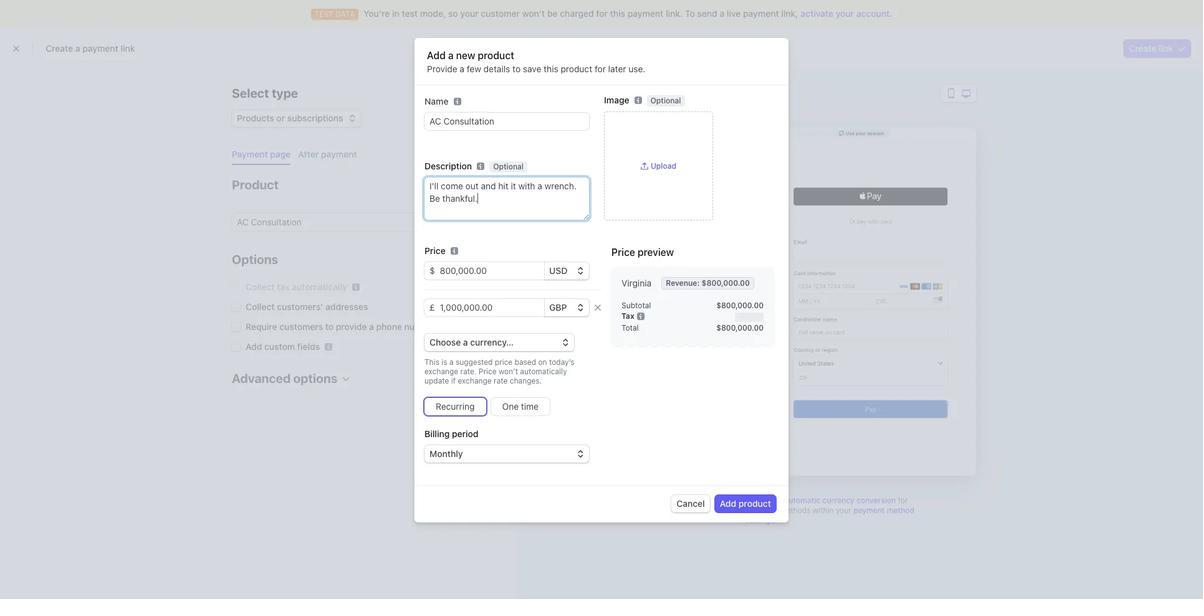 Task type: vqa. For each thing, say whether or not it's contained in the screenshot.
currency at the bottom right
yes



Task type: locate. For each thing, give the bounding box(es) containing it.
2 vertical spatial $800,000.00
[[717, 324, 764, 333]]

is
[[442, 358, 447, 367]]

collect left the tax
[[246, 282, 275, 292]]

won't inside this is a suggested price based on today's exchange rate. price won't automatically update if exchange rate changes.
[[499, 367, 518, 377]]

0 vertical spatial payment
[[232, 149, 268, 160]]

description
[[425, 161, 472, 172]]

1 vertical spatial .
[[775, 516, 777, 526]]

update
[[425, 377, 449, 386]]

usd button
[[544, 263, 589, 280]]

2 vertical spatial add
[[720, 499, 737, 510]]

1 create from the left
[[46, 43, 73, 54]]

add product button
[[715, 496, 776, 513]]

.
[[890, 8, 893, 19], [775, 516, 777, 526]]

product
[[232, 178, 279, 192]]

0 horizontal spatial payment
[[232, 149, 268, 160]]

$800,000.00 for subtotal
[[717, 301, 764, 311]]

few
[[467, 64, 481, 74]]

$ button
[[425, 263, 435, 280]]

a inside this is a suggested price based on today's exchange rate. price won't automatically update if exchange rate changes.
[[450, 358, 454, 367]]

0 vertical spatial collect
[[246, 282, 275, 292]]

price right rate.
[[479, 367, 497, 377]]

total
[[622, 324, 639, 333]]

optional for description
[[493, 162, 524, 172]]

payment inside button
[[232, 149, 268, 160]]

to left save
[[513, 64, 521, 74]]

to left "provide"
[[325, 322, 334, 332]]

1 vertical spatial this
[[544, 64, 558, 74]]

this right charged on the left top of the page
[[610, 8, 625, 19]]

links
[[647, 496, 666, 506]]

automatically inside payment page tab panel
[[292, 282, 347, 292]]

2 horizontal spatial price
[[612, 247, 635, 258]]

billing period
[[425, 429, 479, 440]]

payment inside payment method settings
[[854, 506, 885, 516]]

0 vertical spatial this
[[610, 8, 625, 19]]

this is a suggested price based on today's exchange rate. price won't automatically update if exchange rate changes.
[[425, 358, 575, 386]]

after payment button
[[293, 145, 365, 165]]

rate
[[494, 377, 508, 386]]

0 horizontal spatial .
[[775, 516, 777, 526]]

gbp
[[549, 303, 567, 313]]

certain
[[608, 506, 632, 516]]

a
[[720, 8, 725, 19], [75, 43, 80, 54], [448, 50, 454, 61], [460, 64, 465, 74], [369, 322, 374, 332], [463, 338, 468, 348], [450, 358, 454, 367]]

1 vertical spatial won't
[[499, 367, 518, 377]]

1 vertical spatial add
[[246, 342, 262, 352]]

0 horizontal spatial create
[[46, 43, 73, 54]]

later
[[608, 64, 626, 74]]

1 horizontal spatial price
[[479, 367, 497, 377]]

0 horizontal spatial automatically
[[292, 282, 347, 292]]

save
[[523, 64, 541, 74]]

optional
[[651, 96, 681, 106], [493, 162, 524, 172]]

price up $
[[425, 246, 446, 256]]

1 vertical spatial to
[[325, 322, 334, 332]]

use.
[[629, 64, 646, 74]]

based
[[515, 358, 536, 367]]

0 vertical spatial optional
[[651, 96, 681, 106]]

create
[[46, 43, 73, 54], [1129, 43, 1157, 54]]

payment for payment links supports over 30 languages and automatic currency conversion
[[615, 496, 645, 506]]

add product
[[720, 499, 771, 510]]

changes.
[[510, 377, 542, 386]]

tax
[[622, 312, 635, 321]]

1 vertical spatial automatically
[[520, 367, 567, 377]]

options
[[293, 372, 338, 386]]

automatic currency conversion link
[[785, 496, 896, 506]]

one
[[502, 402, 519, 412]]

1 vertical spatial $800,000.00
[[717, 301, 764, 311]]

payment left page
[[232, 149, 268, 160]]

automatically inside this is a suggested price based on today's exchange rate. price won't automatically update if exchange rate changes.
[[520, 367, 567, 377]]

1 vertical spatial collect
[[246, 302, 275, 312]]

choose a currency…
[[430, 338, 514, 348]]

0 vertical spatial for
[[596, 8, 608, 19]]

add inside payment page tab panel
[[246, 342, 262, 352]]

subscriptions
[[287, 113, 343, 123]]

1 horizontal spatial payment
[[615, 496, 645, 506]]

collect tax automatically
[[246, 282, 347, 292]]

use your domain button
[[833, 130, 890, 137]]

so
[[448, 8, 458, 19]]

2 horizontal spatial product
[[739, 499, 771, 510]]

price left "preview"
[[612, 247, 635, 258]]

1 horizontal spatial automatically
[[520, 367, 567, 377]]

for right charged on the left top of the page
[[596, 8, 608, 19]]

collect for collect customers' addresses
[[246, 302, 275, 312]]

2 horizontal spatial add
[[720, 499, 737, 510]]

your right the so
[[460, 8, 479, 19]]

live
[[727, 8, 741, 19]]

0 vertical spatial add
[[427, 50, 446, 61]]

1 vertical spatial payment
[[615, 496, 645, 506]]

you're in test mode, so your customer won't be charged for this payment link. to send a live payment link, activate your account .
[[364, 8, 893, 19]]

0 vertical spatial to
[[513, 64, 521, 74]]

and
[[769, 496, 783, 506]]

0 horizontal spatial this
[[544, 64, 558, 74]]

2 collect from the top
[[246, 302, 275, 312]]

your down automatic currency conversion link
[[836, 506, 852, 516]]

add inside add a new product provide a few details to save this product for later use.
[[427, 50, 446, 61]]

create link button
[[1124, 39, 1191, 57]]

collect customers' addresses
[[246, 302, 368, 312]]

1 collect from the top
[[246, 282, 275, 292]]

2 create from the left
[[1129, 43, 1157, 54]]

within
[[813, 506, 834, 516]]

add for a
[[427, 50, 446, 61]]

create link
[[1129, 43, 1173, 54]]

time
[[521, 402, 539, 412]]

$800,000.00
[[702, 279, 750, 288], [717, 301, 764, 311], [717, 324, 764, 333]]

create inside create link button
[[1129, 43, 1157, 54]]

this right save
[[544, 64, 558, 74]]

1 vertical spatial optional
[[493, 162, 524, 172]]

2 vertical spatial for
[[898, 496, 908, 506]]

0 horizontal spatial link
[[121, 43, 135, 54]]

for certain countries. you can enable more payment methods within your
[[608, 496, 908, 516]]

won't
[[522, 8, 545, 19], [499, 367, 518, 377]]

0 horizontal spatial to
[[325, 322, 334, 332]]

usd
[[549, 266, 568, 276]]

provide
[[427, 64, 457, 74]]

info image
[[637, 313, 645, 320]]

automatically up time on the bottom left
[[520, 367, 567, 377]]

product inside button
[[739, 499, 771, 510]]

optional right image
[[651, 96, 681, 106]]

0 horizontal spatial add
[[246, 342, 262, 352]]

2 link from the left
[[1159, 43, 1173, 54]]

add
[[427, 50, 446, 61], [246, 342, 262, 352], [720, 499, 737, 510]]

domain
[[868, 131, 884, 136]]

method
[[887, 506, 915, 516]]

link
[[121, 43, 135, 54], [1159, 43, 1173, 54]]

you're
[[364, 8, 390, 19]]

optional for image
[[651, 96, 681, 106]]

products or subscriptions
[[237, 113, 343, 123]]

payment page button
[[227, 145, 298, 165]]

for up method
[[898, 496, 908, 506]]

0 vertical spatial won't
[[522, 8, 545, 19]]

add inside button
[[720, 499, 737, 510]]

1 horizontal spatial to
[[513, 64, 521, 74]]

0 horizontal spatial price
[[425, 246, 446, 256]]

price for price preview
[[612, 247, 635, 258]]

exchange down suggested
[[458, 377, 492, 386]]

addresses
[[326, 302, 368, 312]]

for left later
[[595, 64, 606, 74]]

0 horizontal spatial won't
[[499, 367, 518, 377]]

suggested
[[456, 358, 493, 367]]

price
[[425, 246, 446, 256], [612, 247, 635, 258], [479, 367, 497, 377]]

1 horizontal spatial add
[[427, 50, 446, 61]]

advanced options
[[232, 372, 338, 386]]

1 horizontal spatial create
[[1129, 43, 1157, 54]]

add for custom
[[246, 342, 262, 352]]

on
[[538, 358, 547, 367]]

automatically up collect customers' addresses
[[292, 282, 347, 292]]

0 horizontal spatial optional
[[493, 162, 524, 172]]

exchange left rate.
[[425, 367, 458, 377]]

add custom fields
[[246, 342, 320, 352]]

collect
[[246, 282, 275, 292], [246, 302, 275, 312]]

product
[[478, 50, 514, 61], [561, 64, 592, 74], [739, 499, 771, 510]]

link,
[[781, 8, 799, 19]]

payment method settings link
[[746, 506, 915, 526]]

your right use
[[856, 131, 866, 136]]

1 horizontal spatial link
[[1159, 43, 1173, 54]]

1 vertical spatial for
[[595, 64, 606, 74]]

account
[[857, 8, 890, 19]]

add for product
[[720, 499, 737, 510]]

2 vertical spatial product
[[739, 499, 771, 510]]

payment
[[232, 149, 268, 160], [615, 496, 645, 506]]

1 vertical spatial product
[[561, 64, 592, 74]]

price inside this is a suggested price based on today's exchange rate. price won't automatically update if exchange rate changes.
[[479, 367, 497, 377]]

this inside add a new product provide a few details to save this product for later use.
[[544, 64, 558, 74]]

0 vertical spatial .
[[890, 8, 893, 19]]

payment up certain
[[615, 496, 645, 506]]

your
[[460, 8, 479, 19], [836, 8, 854, 19], [856, 131, 866, 136], [836, 506, 852, 516]]

to inside payment page tab panel
[[325, 322, 334, 332]]

0 horizontal spatial product
[[478, 50, 514, 61]]

0.00 text field
[[435, 299, 544, 317]]

0 vertical spatial automatically
[[292, 282, 347, 292]]

1 horizontal spatial optional
[[651, 96, 681, 106]]

1 horizontal spatial .
[[890, 8, 893, 19]]

your inside for certain countries. you can enable more payment methods within your
[[836, 506, 852, 516]]

collect up require at left
[[246, 302, 275, 312]]

payment page
[[232, 149, 291, 160]]

1 horizontal spatial won't
[[522, 8, 545, 19]]

optional up i'll come out and hit it with a wrench. be thankful. "text box"
[[493, 162, 524, 172]]

cancel
[[677, 499, 705, 510]]



Task type: describe. For each thing, give the bounding box(es) containing it.
this
[[425, 358, 440, 367]]

rate.
[[461, 367, 477, 377]]

add a new product provide a few details to save this product for later use.
[[427, 50, 646, 74]]

gbp button
[[544, 299, 589, 317]]

$800,000.00 for total
[[717, 324, 764, 333]]

select type
[[232, 86, 298, 100]]

payment link settings tab list
[[227, 145, 494, 165]]

payment inside button
[[321, 149, 357, 160]]

virginia
[[622, 278, 652, 289]]

custom
[[264, 342, 295, 352]]

billing
[[425, 429, 450, 440]]

a inside popup button
[[463, 338, 468, 348]]

or
[[276, 113, 285, 123]]

I'll come out and hit it with a wrench. Be thankful. text field
[[425, 178, 589, 220]]

select
[[232, 86, 269, 100]]

payment for payment page
[[232, 149, 268, 160]]

settings
[[746, 516, 775, 526]]

can
[[687, 506, 700, 516]]

options
[[232, 253, 278, 267]]

today's
[[549, 358, 575, 367]]

products
[[237, 113, 274, 123]]

methods
[[780, 506, 811, 516]]

to inside add a new product provide a few details to save this product for later use.
[[513, 64, 521, 74]]

enable
[[702, 506, 725, 516]]

1 horizontal spatial this
[[610, 8, 625, 19]]

1 link from the left
[[121, 43, 135, 54]]

0.00 text field
[[435, 263, 544, 280]]

for inside add a new product provide a few details to save this product for later use.
[[595, 64, 606, 74]]

£
[[430, 303, 435, 313]]

charged
[[560, 8, 594, 19]]

0 vertical spatial product
[[478, 50, 514, 61]]

one time
[[502, 402, 539, 412]]

currency…
[[470, 338, 514, 348]]

price
[[495, 358, 513, 367]]

payment links supports over 30 languages and automatic currency conversion
[[615, 496, 896, 506]]

1 horizontal spatial product
[[561, 64, 592, 74]]

£ button
[[425, 299, 435, 317]]

be
[[547, 8, 558, 19]]

page
[[270, 149, 291, 160]]

supports
[[668, 496, 699, 506]]

automatic
[[785, 496, 821, 506]]

use
[[846, 131, 855, 136]]

more
[[727, 506, 745, 516]]

customers
[[279, 322, 323, 332]]

advanced
[[232, 372, 291, 386]]

0 vertical spatial $800,000.00
[[702, 279, 750, 288]]

require
[[246, 322, 277, 332]]

new
[[456, 50, 475, 61]]

you
[[672, 506, 685, 516]]

choose
[[430, 338, 461, 348]]

collect for collect tax automatically
[[246, 282, 275, 292]]

payment inside for certain countries. you can enable more payment methods within your
[[747, 506, 778, 516]]

customers'
[[277, 302, 323, 312]]

after payment
[[298, 149, 357, 160]]

require customers to provide a phone number
[[246, 322, 436, 332]]

upload button
[[641, 161, 677, 171]]

link inside button
[[1159, 43, 1173, 54]]

create for create link
[[1129, 43, 1157, 54]]

send
[[697, 8, 718, 19]]

image
[[604, 95, 629, 106]]

price preview
[[612, 247, 674, 258]]

cancel button
[[672, 496, 710, 513]]

your inside button
[[856, 131, 866, 136]]

fields
[[297, 342, 320, 352]]

for inside for certain countries. you can enable more payment methods within your
[[898, 496, 908, 506]]

Premium Plan, sunglasses, etc. text field
[[425, 113, 589, 130]]

phone
[[376, 322, 402, 332]]

payment page tab panel
[[222, 165, 494, 405]]

over
[[701, 496, 716, 506]]

mode,
[[420, 8, 446, 19]]

choose a currency… button
[[425, 334, 574, 352]]

products or subscriptions button
[[232, 107, 361, 127]]

currency
[[823, 496, 855, 506]]

30 languages link
[[718, 496, 767, 506]]

countries.
[[634, 506, 670, 516]]

in
[[392, 8, 400, 19]]

period
[[452, 429, 479, 440]]

provide
[[336, 322, 367, 332]]

number
[[404, 322, 436, 332]]

to
[[685, 8, 695, 19]]

if
[[451, 377, 456, 386]]

link.
[[666, 8, 683, 19]]

name
[[425, 96, 449, 107]]

preview
[[546, 86, 593, 100]]

upload
[[651, 161, 677, 171]]

recurring
[[436, 402, 475, 412]]

subtotal
[[622, 301, 651, 311]]

your right activate
[[836, 8, 854, 19]]

customer
[[481, 8, 520, 19]]

$
[[430, 266, 435, 276]]

a inside tab panel
[[369, 322, 374, 332]]

test
[[402, 8, 418, 19]]

create for create a payment link
[[46, 43, 73, 54]]

price for price
[[425, 246, 446, 256]]

type
[[272, 86, 298, 100]]

details
[[484, 64, 510, 74]]



